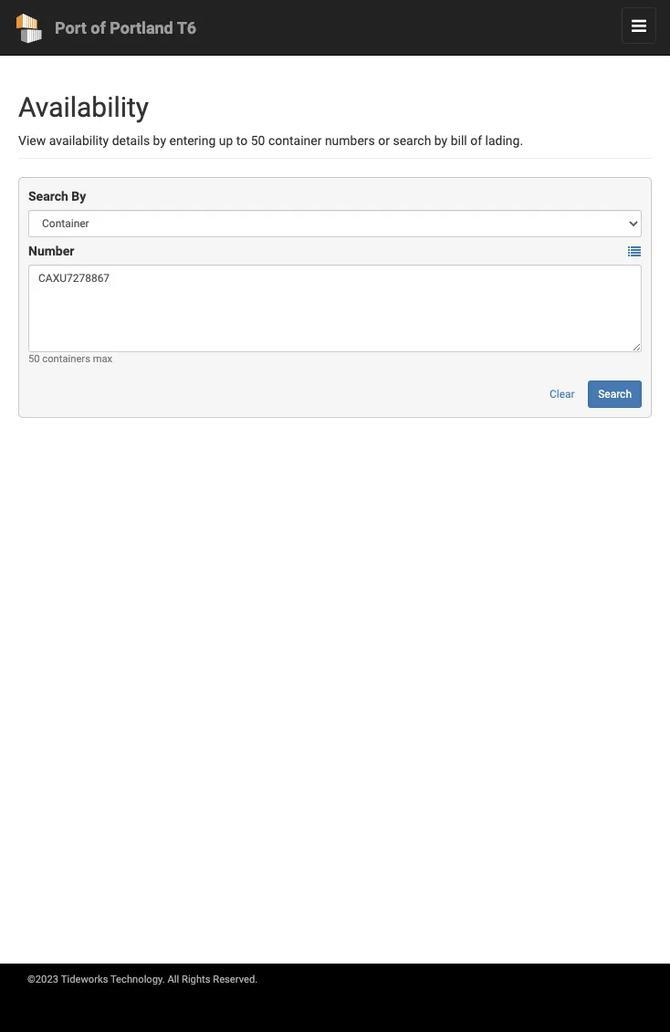 Task type: describe. For each thing, give the bounding box(es) containing it.
rights
[[182, 974, 210, 986]]

toggle navigation image
[[632, 20, 646, 33]]

reserved.
[[213, 974, 258, 986]]

all
[[168, 974, 179, 986]]

max
[[93, 353, 112, 365]]

1 vertical spatial of
[[470, 133, 482, 148]]

Number text field
[[28, 265, 642, 352]]

entering
[[169, 133, 216, 148]]

or
[[378, 133, 390, 148]]

2 by from the left
[[434, 133, 448, 148]]

1 horizontal spatial 50
[[251, 133, 265, 148]]

view
[[18, 133, 46, 148]]

portland
[[110, 18, 173, 37]]

show list image
[[628, 246, 641, 259]]

50 containers max
[[28, 353, 112, 365]]

©2023 tideworks technology. all rights reserved.
[[27, 974, 258, 986]]

1 by from the left
[[153, 133, 166, 148]]

0 horizontal spatial of
[[91, 18, 106, 37]]

bill
[[451, 133, 467, 148]]

©2023 tideworks
[[27, 974, 108, 986]]

to
[[236, 133, 248, 148]]

container
[[268, 133, 322, 148]]

clear button
[[540, 381, 585, 408]]



Task type: locate. For each thing, give the bounding box(es) containing it.
up
[[219, 133, 233, 148]]

of right port
[[91, 18, 106, 37]]

port
[[55, 18, 87, 37]]

containers
[[42, 353, 90, 365]]

50 left containers
[[28, 353, 40, 365]]

clear
[[550, 388, 575, 401]]

1 horizontal spatial by
[[434, 133, 448, 148]]

0 horizontal spatial 50
[[28, 353, 40, 365]]

availability
[[18, 91, 149, 123]]

view availability details by entering up to 50 container numbers or search by bill of lading.
[[18, 133, 523, 148]]

search
[[393, 133, 431, 148]]

1 vertical spatial 50
[[28, 353, 40, 365]]

0 horizontal spatial search
[[28, 189, 68, 204]]

search inside button
[[598, 388, 632, 401]]

0 vertical spatial of
[[91, 18, 106, 37]]

by left bill
[[434, 133, 448, 148]]

0 vertical spatial 50
[[251, 133, 265, 148]]

1 vertical spatial search
[[598, 388, 632, 401]]

search for search by
[[28, 189, 68, 204]]

t6
[[177, 18, 196, 37]]

search button
[[588, 381, 642, 408]]

by
[[71, 189, 86, 204]]

number
[[28, 244, 74, 258]]

of right bill
[[470, 133, 482, 148]]

availability
[[49, 133, 109, 148]]

search for search
[[598, 388, 632, 401]]

of
[[91, 18, 106, 37], [470, 133, 482, 148]]

1 horizontal spatial search
[[598, 388, 632, 401]]

technology.
[[110, 974, 165, 986]]

0 vertical spatial search
[[28, 189, 68, 204]]

search left by
[[28, 189, 68, 204]]

port of portland t6
[[55, 18, 196, 37]]

numbers
[[325, 133, 375, 148]]

0 horizontal spatial by
[[153, 133, 166, 148]]

by right details at the left
[[153, 133, 166, 148]]

50 right to
[[251, 133, 265, 148]]

port of portland t6 link
[[0, 9, 207, 55]]

lading.
[[485, 133, 523, 148]]

search by
[[28, 189, 86, 204]]

details
[[112, 133, 150, 148]]

search
[[28, 189, 68, 204], [598, 388, 632, 401]]

50
[[251, 133, 265, 148], [28, 353, 40, 365]]

search right the clear button
[[598, 388, 632, 401]]

by
[[153, 133, 166, 148], [434, 133, 448, 148]]

1 horizontal spatial of
[[470, 133, 482, 148]]



Task type: vqa. For each thing, say whether or not it's contained in the screenshot.
second Tideworks from the right
no



